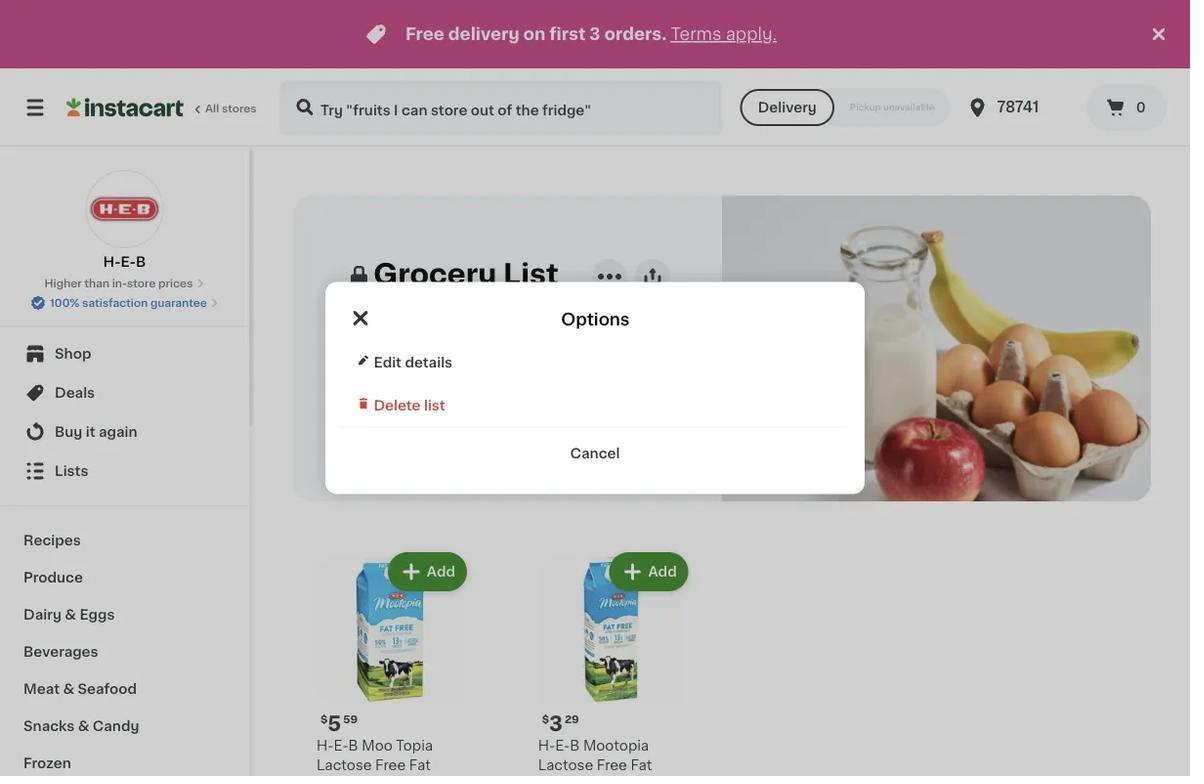 Task type: vqa. For each thing, say whether or not it's contained in the screenshot.
rightmost Show
no



Task type: describe. For each thing, give the bounding box(es) containing it.
moo
[[362, 739, 393, 753]]

$ 3 29
[[542, 713, 579, 734]]

h- for 3
[[538, 739, 555, 753]]

free inside limited time offer region
[[406, 26, 445, 43]]

h-e-b
[[103, 255, 146, 269]]

& for meat
[[63, 682, 74, 696]]

all
[[205, 103, 219, 114]]

apply.
[[726, 26, 777, 43]]

delete list button
[[341, 384, 850, 428]]

higher than in-store prices
[[45, 278, 193, 289]]

dairy
[[23, 608, 61, 622]]

e- for 3
[[555, 739, 570, 753]]

& for dairy
[[65, 608, 76, 622]]

free inside h-e-b moo topia lactose free fa
[[376, 759, 406, 772]]

& for snacks
[[78, 720, 89, 733]]

to
[[374, 363, 388, 376]]

produce link
[[12, 559, 238, 596]]

frozen link
[[12, 745, 238, 776]]

all
[[450, 363, 465, 376]]

delete list
[[374, 398, 446, 412]]

shop link
[[12, 334, 238, 373]]

29
[[565, 714, 579, 725]]

b for 3
[[570, 739, 580, 753]]

edit details
[[374, 355, 453, 369]]

instacart logo image
[[66, 96, 184, 119]]

list to compile all the things i need
[[345, 363, 584, 376]]

edit details button
[[341, 341, 850, 384]]

lactose inside h-e-b mootopia lactose free fa
[[538, 759, 594, 772]]

0 horizontal spatial h-
[[103, 255, 121, 269]]

h-e-b link
[[86, 170, 164, 272]]

deals
[[55, 386, 95, 400]]

recipes
[[23, 534, 81, 547]]

beverages
[[23, 645, 98, 659]]

first
[[550, 26, 586, 43]]

edit items button
[[345, 387, 671, 442]]

add button for 5
[[390, 554, 465, 590]]

service type group
[[741, 89, 951, 126]]

5
[[328, 713, 341, 734]]

3 inside limited time offer region
[[590, 26, 601, 43]]

add button for 3
[[611, 554, 687, 590]]

details
[[405, 355, 453, 369]]

limited time offer region
[[0, 0, 1148, 68]]

$ 5 59
[[321, 713, 358, 734]]

delete
[[374, 398, 421, 412]]

all stores link
[[66, 80, 258, 135]]

items
[[503, 406, 552, 423]]

h- for 5
[[317, 739, 334, 753]]

free delivery on first 3 orders. terms apply.
[[406, 26, 777, 43]]

orders.
[[605, 26, 667, 43]]

h-e-b mootopia lactose free fa
[[538, 739, 653, 776]]

in-
[[112, 278, 127, 289]]

100%
[[50, 298, 80, 308]]

0 button
[[1087, 84, 1167, 131]]

0
[[1137, 101, 1146, 114]]

59
[[343, 714, 358, 725]]

terms
[[671, 26, 722, 43]]

free inside h-e-b mootopia lactose free fa
[[597, 759, 627, 772]]

e- for 5
[[334, 739, 349, 753]]

it
[[86, 425, 95, 439]]

need
[[549, 363, 584, 376]]

than
[[84, 278, 110, 289]]

mootopia
[[584, 739, 649, 753]]

options
[[561, 311, 630, 328]]

terms apply. link
[[671, 26, 777, 43]]

78741
[[998, 100, 1040, 114]]

eggs
[[80, 608, 115, 622]]

list
[[424, 398, 446, 412]]



Task type: locate. For each thing, give the bounding box(es) containing it.
0 horizontal spatial 3
[[549, 713, 563, 734]]

edit list dialog
[[326, 282, 865, 494]]

store
[[127, 278, 156, 289]]

free left "delivery"
[[406, 26, 445, 43]]

satisfaction
[[82, 298, 148, 308]]

cancel button
[[341, 428, 850, 463]]

lactose down moo
[[317, 759, 372, 772]]

deals link
[[12, 373, 238, 413]]

& left "eggs"
[[65, 608, 76, 622]]

0 vertical spatial 3
[[590, 26, 601, 43]]

product group containing 3
[[531, 548, 693, 776]]

again
[[99, 425, 138, 439]]

product group
[[309, 548, 471, 776], [531, 548, 693, 776]]

edit left details
[[374, 355, 402, 369]]

0 vertical spatial &
[[65, 608, 76, 622]]

0 horizontal spatial lactose
[[317, 759, 372, 772]]

1 vertical spatial list
[[345, 363, 370, 376]]

None search field
[[280, 80, 723, 135]]

b for 5
[[349, 739, 359, 753]]

0 horizontal spatial add button
[[390, 554, 465, 590]]

h-
[[103, 255, 121, 269], [317, 739, 334, 753], [538, 739, 555, 753]]

lists link
[[12, 452, 238, 491]]

78741 button
[[966, 80, 1084, 135]]

1 $ from the left
[[321, 714, 328, 725]]

0 horizontal spatial edit
[[374, 355, 402, 369]]

b inside h-e-b moo topia lactose free fa
[[349, 739, 359, 753]]

dairy & eggs link
[[12, 596, 238, 634]]

produce
[[23, 571, 83, 585]]

lactose
[[317, 759, 372, 772], [538, 759, 594, 772]]

1 horizontal spatial b
[[349, 739, 359, 753]]

e- inside h-e-b link
[[121, 255, 136, 269]]

& left candy
[[78, 720, 89, 733]]

candy
[[93, 720, 139, 733]]

1 horizontal spatial e-
[[334, 739, 349, 753]]

$ inside $ 3 29
[[542, 714, 549, 725]]

$ for 5
[[321, 714, 328, 725]]

h- inside h-e-b mootopia lactose free fa
[[538, 739, 555, 753]]

1 add from the left
[[427, 565, 456, 579]]

0 horizontal spatial $
[[321, 714, 328, 725]]

e- down $ 3 29
[[555, 739, 570, 753]]

higher than in-store prices link
[[45, 276, 205, 291]]

1 horizontal spatial add button
[[611, 554, 687, 590]]

beverages link
[[12, 634, 238, 671]]

dairy & eggs
[[23, 608, 115, 622]]

snacks & candy
[[23, 720, 139, 733]]

1 horizontal spatial product group
[[531, 548, 693, 776]]

e- inside h-e-b mootopia lactose free fa
[[555, 739, 570, 753]]

edit down the
[[464, 406, 499, 423]]

3
[[590, 26, 601, 43], [549, 713, 563, 734]]

list
[[504, 261, 559, 288], [345, 363, 370, 376]]

0 horizontal spatial b
[[136, 255, 146, 269]]

product group containing 5
[[309, 548, 471, 776]]

e- inside h-e-b moo topia lactose free fa
[[334, 739, 349, 753]]

2 horizontal spatial h-
[[538, 739, 555, 753]]

h- up higher than in-store prices
[[103, 255, 121, 269]]

cancel
[[570, 446, 620, 460]]

grocery list
[[373, 261, 559, 288]]

1 horizontal spatial edit
[[464, 406, 499, 423]]

2 add button from the left
[[611, 554, 687, 590]]

edit inside button
[[464, 406, 499, 423]]

0 vertical spatial edit
[[374, 355, 402, 369]]

e- down $ 5 59
[[334, 739, 349, 753]]

buy it again link
[[12, 413, 238, 452]]

1 vertical spatial &
[[63, 682, 74, 696]]

compile
[[391, 363, 447, 376]]

topia
[[396, 739, 433, 753]]

h- down 5
[[317, 739, 334, 753]]

grocery
[[373, 261, 497, 288]]

list left to on the left top of page
[[345, 363, 370, 376]]

1 vertical spatial edit
[[464, 406, 499, 423]]

e-
[[121, 255, 136, 269], [334, 739, 349, 753], [555, 739, 570, 753]]

edit inside 'button'
[[374, 355, 402, 369]]

1 horizontal spatial 3
[[590, 26, 601, 43]]

3 left 29
[[549, 713, 563, 734]]

0 vertical spatial list
[[504, 261, 559, 288]]

meat & seafood
[[23, 682, 137, 696]]

lactose down $ 3 29
[[538, 759, 594, 772]]

&
[[65, 608, 76, 622], [63, 682, 74, 696], [78, 720, 89, 733]]

h- down $ 3 29
[[538, 739, 555, 753]]

1 horizontal spatial add
[[649, 565, 677, 579]]

lactose inside h-e-b moo topia lactose free fa
[[317, 759, 372, 772]]

add for 5
[[427, 565, 456, 579]]

$
[[321, 714, 328, 725], [542, 714, 549, 725]]

stores
[[222, 103, 257, 114]]

free down moo
[[376, 759, 406, 772]]

edit items
[[464, 406, 552, 423]]

2 horizontal spatial b
[[570, 739, 580, 753]]

edit for edit items
[[464, 406, 499, 423]]

the
[[469, 363, 491, 376]]

meat & seafood link
[[12, 671, 238, 708]]

& right meat
[[63, 682, 74, 696]]

free down mootopia
[[597, 759, 627, 772]]

guarantee
[[151, 298, 207, 308]]

free
[[406, 26, 445, 43], [376, 759, 406, 772], [597, 759, 627, 772]]

h-e-b logo image
[[86, 170, 164, 248]]

list up 'i'
[[504, 261, 559, 288]]

snacks
[[23, 720, 75, 733]]

delivery button
[[741, 89, 835, 126]]

shop
[[55, 347, 91, 361]]

1 product group from the left
[[309, 548, 471, 776]]

$ inside $ 5 59
[[321, 714, 328, 725]]

b inside h-e-b mootopia lactose free fa
[[570, 739, 580, 753]]

h-e-b moo topia lactose free fa
[[317, 739, 433, 776]]

$ for 3
[[542, 714, 549, 725]]

100% satisfaction guarantee
[[50, 298, 207, 308]]

lists
[[55, 464, 88, 478]]

edit for edit details
[[374, 355, 402, 369]]

all stores
[[205, 103, 257, 114]]

add for 3
[[649, 565, 677, 579]]

1 horizontal spatial h-
[[317, 739, 334, 753]]

buy
[[55, 425, 82, 439]]

add button
[[390, 554, 465, 590], [611, 554, 687, 590]]

0 horizontal spatial add
[[427, 565, 456, 579]]

delivery
[[758, 101, 817, 114]]

higher
[[45, 278, 82, 289]]

0 horizontal spatial list
[[345, 363, 370, 376]]

b down 29
[[570, 739, 580, 753]]

b up store
[[136, 255, 146, 269]]

1 horizontal spatial list
[[504, 261, 559, 288]]

2 $ from the left
[[542, 714, 549, 725]]

100% satisfaction guarantee button
[[30, 291, 219, 311]]

snacks & candy link
[[12, 708, 238, 745]]

b left moo
[[349, 739, 359, 753]]

2 horizontal spatial e-
[[555, 739, 570, 753]]

e- up "higher than in-store prices" link
[[121, 255, 136, 269]]

3 right first
[[590, 26, 601, 43]]

$ left 59
[[321, 714, 328, 725]]

h- inside h-e-b moo topia lactose free fa
[[317, 739, 334, 753]]

1 horizontal spatial lactose
[[538, 759, 594, 772]]

b
[[136, 255, 146, 269], [349, 739, 359, 753], [570, 739, 580, 753]]

1 horizontal spatial $
[[542, 714, 549, 725]]

0 horizontal spatial product group
[[309, 548, 471, 776]]

add
[[427, 565, 456, 579], [649, 565, 677, 579]]

meat
[[23, 682, 60, 696]]

things
[[495, 363, 538, 376]]

delivery
[[449, 26, 520, 43]]

2 product group from the left
[[531, 548, 693, 776]]

0 horizontal spatial e-
[[121, 255, 136, 269]]

recipes link
[[12, 522, 238, 559]]

2 add from the left
[[649, 565, 677, 579]]

1 add button from the left
[[390, 554, 465, 590]]

i
[[541, 363, 545, 376]]

prices
[[158, 278, 193, 289]]

on
[[524, 26, 546, 43]]

1 vertical spatial 3
[[549, 713, 563, 734]]

$ left 29
[[542, 714, 549, 725]]

2 lactose from the left
[[538, 759, 594, 772]]

frozen
[[23, 757, 71, 770]]

1 lactose from the left
[[317, 759, 372, 772]]

buy it again
[[55, 425, 138, 439]]

2 vertical spatial &
[[78, 720, 89, 733]]

seafood
[[78, 682, 137, 696]]



